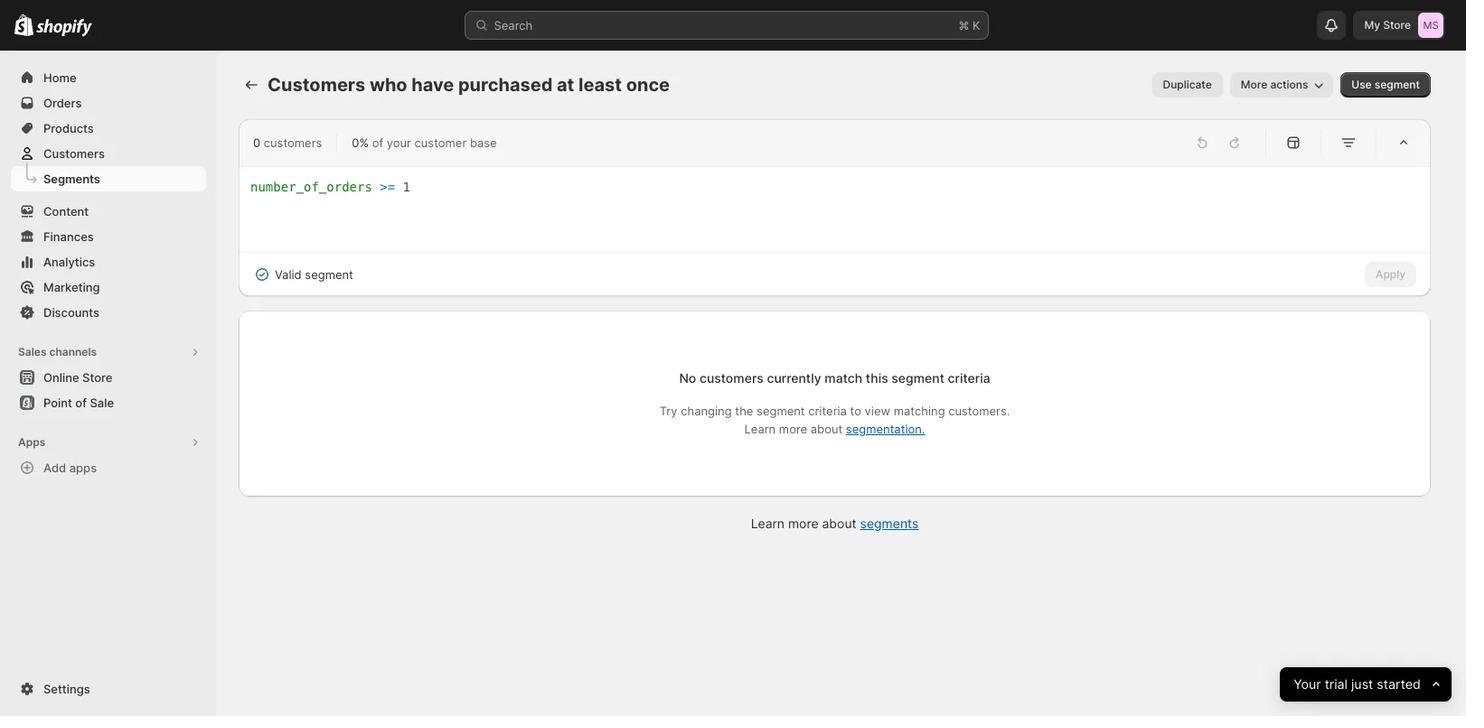Task type: vqa. For each thing, say whether or not it's contained in the screenshot.
Valid
yes



Task type: locate. For each thing, give the bounding box(es) containing it.
more left segments
[[788, 516, 819, 532]]

store for my store
[[1384, 18, 1411, 32]]

0 vertical spatial of
[[372, 136, 383, 150]]

1 vertical spatial about
[[822, 516, 857, 532]]

your
[[387, 136, 411, 150]]

more inside the try changing the segment criteria to view matching customers. learn more about
[[779, 422, 808, 437]]

of for sale
[[75, 396, 87, 410]]

Editor field
[[250, 178, 1420, 241]]

criteria up customers.
[[948, 371, 991, 386]]

0
[[253, 136, 261, 150]]

store
[[1384, 18, 1411, 32], [82, 371, 112, 385]]

settings
[[43, 683, 90, 697]]

more actions
[[1241, 78, 1309, 91]]

1 horizontal spatial shopify image
[[36, 19, 92, 37]]

0 vertical spatial criteria
[[948, 371, 991, 386]]

customers up the
[[700, 371, 764, 386]]

more
[[779, 422, 808, 437], [788, 516, 819, 532]]

1 vertical spatial customers
[[700, 371, 764, 386]]

store right my
[[1384, 18, 1411, 32]]

segment inside button
[[1375, 78, 1420, 91]]

0 horizontal spatial shopify image
[[14, 14, 34, 36]]

1 horizontal spatial customers
[[268, 74, 366, 96]]

1 vertical spatial criteria
[[809, 404, 847, 419]]

store inside button
[[82, 371, 112, 385]]

online store link
[[11, 365, 206, 391]]

0 customers
[[253, 136, 322, 150]]

segmentation. link
[[846, 422, 925, 437]]

shopify image
[[14, 14, 34, 36], [36, 19, 92, 37]]

1 vertical spatial store
[[82, 371, 112, 385]]

home link
[[11, 65, 206, 90]]

about down no customers currently match this segment criteria
[[811, 422, 843, 437]]

discounts link
[[11, 300, 206, 325]]

more down currently
[[779, 422, 808, 437]]

finances
[[43, 230, 94, 244]]

home
[[43, 71, 77, 85]]

segment right valid
[[305, 268, 353, 282]]

matching
[[894, 404, 945, 419]]

customers up segments
[[43, 146, 105, 161]]

point of sale
[[43, 396, 114, 410]]

segment right use
[[1375, 78, 1420, 91]]

1 horizontal spatial store
[[1384, 18, 1411, 32]]

about
[[811, 422, 843, 437], [822, 516, 857, 532]]

marketing link
[[11, 275, 206, 300]]

online store button
[[0, 365, 217, 391]]

0 horizontal spatial customers
[[264, 136, 322, 150]]

undo image
[[1193, 134, 1212, 152]]

0 vertical spatial about
[[811, 422, 843, 437]]

apps button
[[11, 430, 206, 456]]

your trial just started button
[[1280, 668, 1452, 703]]

1 vertical spatial learn
[[751, 516, 785, 532]]

segment
[[1375, 78, 1420, 91], [305, 268, 353, 282], [892, 371, 945, 386], [757, 404, 805, 419]]

apply button
[[1365, 262, 1417, 288]]

view
[[865, 404, 891, 419]]

0 horizontal spatial criteria
[[809, 404, 847, 419]]

point of sale link
[[11, 391, 206, 416]]

online
[[43, 371, 79, 385]]

my store
[[1365, 18, 1411, 32]]

learn
[[745, 422, 776, 437], [751, 516, 785, 532]]

0 vertical spatial customers
[[264, 136, 322, 150]]

customers up 0 customers
[[268, 74, 366, 96]]

finances link
[[11, 224, 206, 250]]

customers
[[268, 74, 366, 96], [43, 146, 105, 161]]

marketing
[[43, 280, 100, 295]]

0%
[[352, 136, 369, 150]]

segment down currently
[[757, 404, 805, 419]]

of
[[372, 136, 383, 150], [75, 396, 87, 410]]

analytics link
[[11, 250, 206, 275]]

customers link
[[11, 141, 206, 166]]

add apps button
[[11, 456, 206, 481]]

actions
[[1271, 78, 1309, 91]]

about left segments
[[822, 516, 857, 532]]

1 horizontal spatial customers
[[700, 371, 764, 386]]

discounts
[[43, 306, 99, 320]]

customer
[[415, 136, 467, 150]]

about inside the try changing the segment criteria to view matching customers. learn more about
[[811, 422, 843, 437]]

1 vertical spatial of
[[75, 396, 87, 410]]

customers
[[264, 136, 322, 150], [700, 371, 764, 386]]

criteria left to
[[809, 404, 847, 419]]

store up sale
[[82, 371, 112, 385]]

0 vertical spatial store
[[1384, 18, 1411, 32]]

orders
[[43, 96, 82, 110]]

add apps
[[43, 461, 97, 476]]

duplicate button
[[1152, 72, 1223, 98]]

1 horizontal spatial criteria
[[948, 371, 991, 386]]

customers for 0
[[264, 136, 322, 150]]

apply
[[1376, 268, 1406, 281]]

0 horizontal spatial store
[[82, 371, 112, 385]]

segments
[[43, 172, 100, 186]]

criteria
[[948, 371, 991, 386], [809, 404, 847, 419]]

To create a segment, choose a template or apply a filter. text field
[[250, 178, 1420, 241]]

0 vertical spatial learn
[[745, 422, 776, 437]]

at
[[557, 74, 575, 96]]

sales channels
[[18, 345, 97, 359]]

segmentation.
[[846, 422, 925, 437]]

who
[[370, 74, 407, 96]]

store for online store
[[82, 371, 112, 385]]

1 vertical spatial customers
[[43, 146, 105, 161]]

0 vertical spatial more
[[779, 422, 808, 437]]

of right 0%
[[372, 136, 383, 150]]

use segment
[[1352, 78, 1420, 91]]

customers right the 0
[[264, 136, 322, 150]]

1 vertical spatial more
[[788, 516, 819, 532]]

0 vertical spatial customers
[[268, 74, 366, 96]]

products link
[[11, 116, 206, 141]]

base
[[470, 136, 497, 150]]

0 horizontal spatial customers
[[43, 146, 105, 161]]

this
[[866, 371, 888, 386]]

of inside point of sale link
[[75, 396, 87, 410]]

1 horizontal spatial of
[[372, 136, 383, 150]]

of left sale
[[75, 396, 87, 410]]

0 horizontal spatial of
[[75, 396, 87, 410]]

the
[[735, 404, 754, 419]]



Task type: describe. For each thing, give the bounding box(es) containing it.
add
[[43, 461, 66, 476]]

valid
[[275, 268, 302, 282]]

use
[[1352, 78, 1372, 91]]

least
[[579, 74, 622, 96]]

duplicate
[[1163, 78, 1212, 91]]

purchased
[[458, 74, 553, 96]]

sales channels button
[[11, 340, 206, 365]]

learn more about segments
[[751, 516, 919, 532]]

segments
[[860, 516, 919, 532]]

just
[[1352, 677, 1373, 693]]

to
[[850, 404, 862, 419]]

customers for no
[[700, 371, 764, 386]]

sale
[[90, 396, 114, 410]]

sales
[[18, 345, 47, 359]]

have
[[412, 74, 454, 96]]

valid segment
[[275, 268, 353, 282]]

0% of your customer base
[[352, 136, 497, 150]]

try changing the segment criteria to view matching customers. learn more about
[[660, 404, 1010, 437]]

trial
[[1325, 677, 1348, 693]]

settings link
[[11, 677, 206, 703]]

customers for customers
[[43, 146, 105, 161]]

my
[[1365, 18, 1381, 32]]

segment inside the try changing the segment criteria to view matching customers. learn more about
[[757, 404, 805, 419]]

customers for customers who have purchased at least once
[[268, 74, 366, 96]]

more
[[1241, 78, 1268, 91]]

apps
[[18, 436, 45, 449]]

valid segment alert
[[239, 253, 368, 297]]

apps
[[69, 461, 97, 476]]

redo image
[[1226, 134, 1244, 152]]

match
[[825, 371, 863, 386]]

learn inside the try changing the segment criteria to view matching customers. learn more about
[[745, 422, 776, 437]]

segments link
[[11, 166, 206, 192]]

your trial just started
[[1294, 677, 1421, 693]]

orders link
[[11, 90, 206, 116]]

point of sale button
[[0, 391, 217, 416]]

once
[[626, 74, 670, 96]]

started
[[1377, 677, 1421, 693]]

customers who have purchased at least once
[[268, 74, 670, 96]]

more actions button
[[1230, 72, 1334, 98]]

online store
[[43, 371, 112, 385]]

no customers currently match this segment criteria
[[679, 371, 991, 386]]

segment up matching
[[892, 371, 945, 386]]

segment inside alert
[[305, 268, 353, 282]]

⌘ k
[[959, 18, 981, 33]]

content
[[43, 204, 89, 219]]

try
[[660, 404, 678, 419]]

changing
[[681, 404, 732, 419]]

your
[[1294, 677, 1321, 693]]

channels
[[49, 345, 97, 359]]

products
[[43, 121, 94, 136]]

content link
[[11, 199, 206, 224]]

k
[[973, 18, 981, 33]]

criteria inside the try changing the segment criteria to view matching customers. learn more about
[[809, 404, 847, 419]]

use segment button
[[1341, 72, 1431, 98]]

no
[[679, 371, 696, 386]]

currently
[[767, 371, 822, 386]]

my store image
[[1419, 13, 1444, 38]]

segments link
[[860, 516, 919, 532]]

search
[[494, 18, 533, 33]]

customers.
[[949, 404, 1010, 419]]

of for your
[[372, 136, 383, 150]]

point
[[43, 396, 72, 410]]

⌘
[[959, 18, 970, 33]]

analytics
[[43, 255, 95, 269]]



